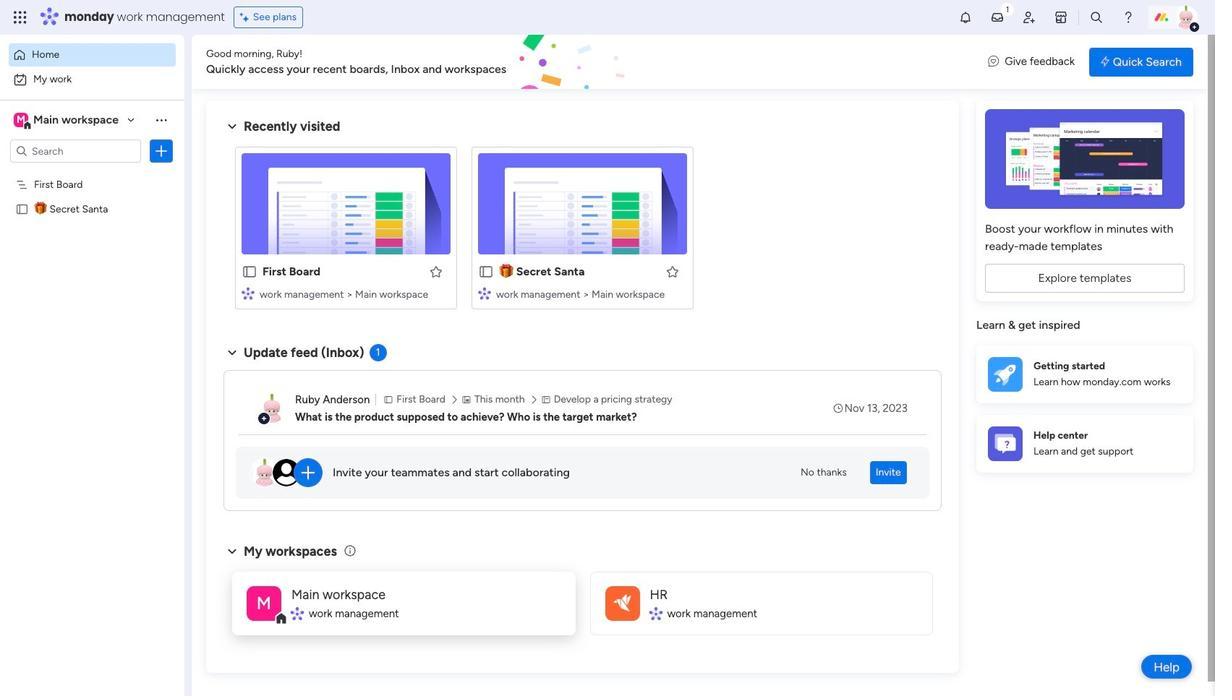 Task type: locate. For each thing, give the bounding box(es) containing it.
2 vertical spatial option
[[0, 171, 184, 174]]

1 image
[[1001, 1, 1014, 17]]

option
[[9, 43, 176, 67], [9, 68, 176, 91], [0, 171, 184, 174]]

1 horizontal spatial add to favorites image
[[666, 264, 680, 279]]

component image
[[242, 287, 255, 300], [292, 608, 305, 621]]

public board image
[[15, 202, 29, 216], [242, 264, 258, 280], [478, 264, 494, 280]]

invite members image
[[1022, 10, 1037, 25]]

workspace image
[[14, 112, 28, 128], [605, 586, 640, 621], [614, 591, 631, 617]]

monday marketplace image
[[1054, 10, 1069, 25]]

1 add to favorites image from the left
[[429, 264, 443, 279]]

0 vertical spatial component image
[[242, 287, 255, 300]]

1 vertical spatial component image
[[292, 608, 305, 621]]

list box
[[0, 169, 184, 416]]

workspace selection element
[[14, 111, 121, 130]]

add to favorites image
[[429, 264, 443, 279], [666, 264, 680, 279]]

add to favorites image for public board image to the middle
[[429, 264, 443, 279]]

0 horizontal spatial add to favorites image
[[429, 264, 443, 279]]

templates image image
[[990, 109, 1181, 209]]

add to favorites image for the rightmost public board image
[[666, 264, 680, 279]]

0 horizontal spatial component image
[[242, 287, 255, 300]]

workspace options image
[[154, 113, 169, 127]]

2 add to favorites image from the left
[[666, 264, 680, 279]]



Task type: vqa. For each thing, say whether or not it's contained in the screenshot.
Ruby's card cover image
no



Task type: describe. For each thing, give the bounding box(es) containing it.
0 horizontal spatial public board image
[[15, 202, 29, 216]]

notifications image
[[959, 10, 973, 25]]

Search in workspace field
[[30, 143, 121, 160]]

ruby anderson image
[[258, 394, 287, 423]]

getting started element
[[977, 345, 1194, 403]]

v2 bolt switch image
[[1101, 54, 1110, 70]]

quick search results list box
[[224, 135, 942, 327]]

update feed image
[[990, 10, 1005, 25]]

ruby anderson image
[[1175, 6, 1198, 29]]

select product image
[[13, 10, 27, 25]]

search everything image
[[1090, 10, 1104, 25]]

help image
[[1121, 10, 1136, 25]]

workspace image
[[247, 586, 282, 621]]

1 element
[[369, 344, 387, 362]]

help center element
[[977, 415, 1194, 473]]

close my workspaces image
[[224, 543, 241, 561]]

2 horizontal spatial public board image
[[478, 264, 494, 280]]

1 horizontal spatial public board image
[[242, 264, 258, 280]]

component image inside quick search results list box
[[242, 287, 255, 300]]

close recently visited image
[[224, 118, 241, 135]]

v2 user feedback image
[[988, 54, 999, 70]]

close update feed (inbox) image
[[224, 344, 241, 362]]

1 horizontal spatial component image
[[292, 608, 305, 621]]

options image
[[154, 144, 169, 158]]

see plans image
[[240, 9, 253, 25]]

0 vertical spatial option
[[9, 43, 176, 67]]

1 vertical spatial option
[[9, 68, 176, 91]]



